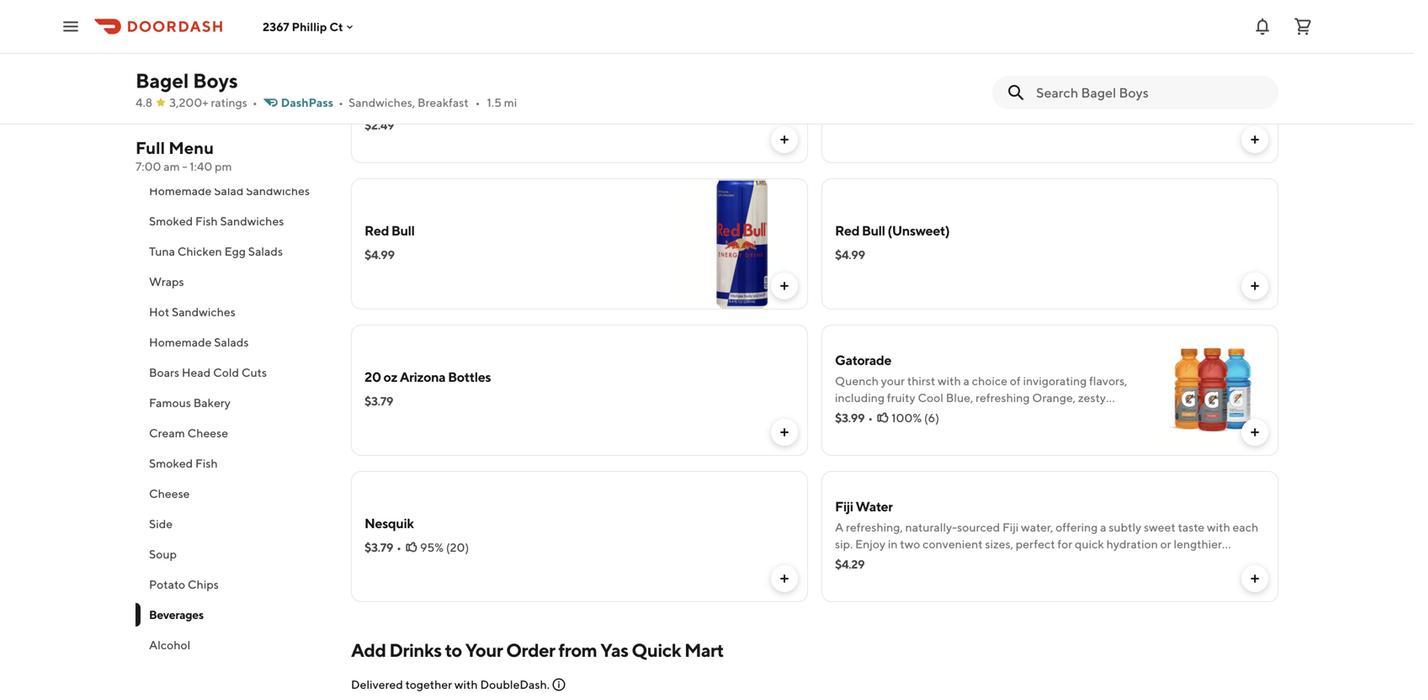 Task type: locate. For each thing, give the bounding box(es) containing it.
1 vertical spatial description
[[941, 554, 1003, 568]]

with down to
[[455, 678, 478, 692]]

1 horizontal spatial $4.99
[[835, 248, 865, 262]]

1 vertical spatial by
[[1063, 554, 1076, 568]]

95%
[[420, 541, 444, 555]]

3,200+ ratings •
[[169, 96, 257, 109]]

0 horizontal spatial in
[[526, 81, 536, 95]]

famous
[[149, 396, 191, 410]]

fiji up sizes,
[[1003, 521, 1019, 535]]

quick
[[632, 640, 681, 662]]

smoked
[[149, 214, 193, 228], [149, 457, 193, 471]]

delivered together with doubledash.
[[351, 678, 550, 692]]

subtly
[[1109, 521, 1142, 535]]

tuna chicken egg salads
[[149, 245, 283, 258]]

0 vertical spatial $3.79
[[365, 394, 393, 408]]

0 horizontal spatial with
[[455, 678, 478, 692]]

boars head cold cuts
[[149, 366, 267, 380]]

and
[[666, 81, 686, 95]]

$3.79 down nesquik
[[365, 541, 393, 555]]

alcohol button
[[136, 631, 331, 661]]

1 horizontal spatial description
[[941, 554, 1003, 568]]

1 fish from the top
[[195, 214, 218, 228]]

1 vertical spatial smoked
[[149, 457, 193, 471]]

generated down poland
[[365, 98, 420, 112]]

1 vertical spatial water,
[[1021, 521, 1054, 535]]

cheese down bakery
[[187, 426, 228, 440]]

2 fish from the top
[[195, 457, 218, 471]]

homemade salads button
[[136, 328, 331, 358]]

alcohol
[[149, 639, 191, 653]]

enjoy
[[855, 538, 886, 552]]

fiji up a
[[835, 499, 854, 515]]

description down convenient on the right of the page
[[941, 554, 1003, 568]]

needs.
[[903, 554, 938, 568]]

from
[[559, 640, 597, 662]]

1 $3.79 from the top
[[365, 394, 393, 408]]

a
[[1101, 521, 1107, 535]]

with inside fiji water a refreshing, naturally-sourced fiji water, offering a subtly sweet taste with each sip. enjoy in two convenient sizes, perfect for quick hydration or lengthier refreshment needs. description generated by doordash using ai
[[1207, 521, 1231, 535]]

1 horizontal spatial by
[[1063, 554, 1076, 568]]

1 horizontal spatial water,
[[1021, 521, 1054, 535]]

homemade down the hot sandwiches
[[149, 336, 212, 349]]

1 smoked from the top
[[149, 214, 193, 228]]

hot sandwiches
[[149, 305, 236, 319]]

ai
[[525, 98, 537, 112], [1166, 554, 1178, 568]]

sandwiches up "egg"
[[220, 214, 284, 228]]

ai right mi
[[525, 98, 537, 112]]

100% (6)
[[892, 411, 940, 425]]

chips
[[188, 578, 219, 592]]

0 horizontal spatial water,
[[442, 81, 474, 95]]

1 horizontal spatial red
[[835, 223, 860, 239]]

salads inside button
[[248, 245, 283, 258]]

• right $3.99
[[868, 411, 873, 425]]

bull for red bull
[[391, 223, 415, 239]]

$3.79
[[365, 394, 393, 408], [365, 541, 393, 555]]

fish down cream cheese
[[195, 457, 218, 471]]

in
[[526, 81, 536, 95], [888, 538, 898, 552]]

water,
[[442, 81, 474, 95], [1021, 521, 1054, 535]]

1 vertical spatial fiji
[[1003, 521, 1019, 535]]

0 vertical spatial fiji
[[835, 499, 854, 515]]

using inside fiji water a refreshing, naturally-sourced fiji water, offering a subtly sweet taste with each sip. enjoy in two convenient sizes, perfect for quick hydration or lengthier refreshment needs. description generated by doordash using ai
[[1135, 554, 1163, 568]]

add drinks to your order from yas quick mart
[[351, 640, 724, 662]]

description right large.
[[720, 81, 782, 95]]

doordash down available
[[438, 98, 492, 112]]

1.5
[[487, 96, 502, 109]]

cuts
[[242, 366, 267, 380]]

2 homemade from the top
[[149, 336, 212, 349]]

1 horizontal spatial using
[[1135, 554, 1163, 568]]

salads right "egg"
[[248, 245, 283, 258]]

homemade
[[149, 184, 212, 198], [149, 336, 212, 349]]

sandwiches,
[[349, 96, 415, 109]]

• right dashpass
[[339, 96, 344, 109]]

red for red bull
[[365, 223, 389, 239]]

1 homemade from the top
[[149, 184, 212, 198]]

$3.79 for $3.79 •
[[365, 541, 393, 555]]

0 vertical spatial add item to cart image
[[778, 133, 791, 147]]

0 vertical spatial doordash
[[438, 98, 492, 112]]

small,
[[600, 81, 631, 95]]

doordash down quick
[[1078, 554, 1132, 568]]

ai inside fiji water a refreshing, naturally-sourced fiji water, offering a subtly sweet taste with each sip. enjoy in two convenient sizes, perfect for quick hydration or lengthier refreshment needs. description generated by doordash using ai
[[1166, 554, 1178, 568]]

add item to cart image
[[1249, 133, 1262, 147], [778, 280, 791, 293], [1249, 280, 1262, 293], [778, 426, 791, 440], [1249, 573, 1262, 586]]

0 vertical spatial smoked
[[149, 214, 193, 228]]

1 vertical spatial ai
[[1166, 554, 1178, 568]]

tuna chicken egg salads button
[[136, 237, 331, 267]]

using inside poland spring water, available in three sizes: small, sport, and large. description generated by doordash using ai $2.49
[[494, 98, 523, 112]]

0 vertical spatial water,
[[442, 81, 474, 95]]

by down for
[[1063, 554, 1076, 568]]

sweet
[[1144, 521, 1176, 535]]

generated down perfect
[[1005, 554, 1060, 568]]

smoked fish sandwiches button
[[136, 206, 331, 237]]

lengthier
[[1174, 538, 1223, 552]]

your
[[465, 640, 503, 662]]

1 vertical spatial fish
[[195, 457, 218, 471]]

0 horizontal spatial ai
[[525, 98, 537, 112]]

with
[[1207, 521, 1231, 535], [455, 678, 478, 692]]

0 vertical spatial salads
[[248, 245, 283, 258]]

fish up chicken
[[195, 214, 218, 228]]

0 vertical spatial homemade
[[149, 184, 212, 198]]

1 vertical spatial doordash
[[1078, 554, 1132, 568]]

gatorade image
[[1148, 325, 1279, 456]]

0 horizontal spatial by
[[422, 98, 435, 112]]

$2.49
[[365, 118, 394, 132]]

in left two at the right of page
[[888, 538, 898, 552]]

homemade inside homemade salad sandwiches 'button'
[[149, 184, 212, 198]]

0 horizontal spatial $4.99
[[365, 248, 395, 262]]

0 horizontal spatial red
[[365, 223, 389, 239]]

sandwiches inside button
[[172, 305, 236, 319]]

sandwiches inside 'button'
[[246, 184, 310, 198]]

0 vertical spatial in
[[526, 81, 536, 95]]

1 vertical spatial sandwiches
[[220, 214, 284, 228]]

perfect
[[1016, 538, 1055, 552]]

doordash
[[438, 98, 492, 112], [1078, 554, 1132, 568]]

0 vertical spatial description
[[720, 81, 782, 95]]

yas
[[601, 640, 629, 662]]

using down available
[[494, 98, 523, 112]]

beverages
[[149, 608, 204, 622]]

cheese
[[187, 426, 228, 440], [149, 487, 190, 501]]

add item to cart image
[[778, 133, 791, 147], [1249, 426, 1262, 440], [778, 573, 791, 586]]

1 vertical spatial salads
[[214, 336, 249, 349]]

0 horizontal spatial generated
[[365, 98, 420, 112]]

generated
[[365, 98, 420, 112], [1005, 554, 1060, 568]]

to
[[445, 640, 462, 662]]

1 vertical spatial cheese
[[149, 487, 190, 501]]

water, inside poland spring water, available in three sizes: small, sport, and large. description generated by doordash using ai $2.49
[[442, 81, 474, 95]]

0 horizontal spatial description
[[720, 81, 782, 95]]

0 vertical spatial ai
[[525, 98, 537, 112]]

red bull image
[[677, 179, 808, 310]]

sandwiches inside button
[[220, 214, 284, 228]]

refreshing,
[[846, 521, 903, 535]]

0 vertical spatial sandwiches
[[246, 184, 310, 198]]

2 bull from the left
[[862, 223, 885, 239]]

2 smoked from the top
[[149, 457, 193, 471]]

$4.99
[[365, 248, 395, 262], [835, 248, 865, 262]]

description inside fiji water a refreshing, naturally-sourced fiji water, offering a subtly sweet taste with each sip. enjoy in two convenient sizes, perfect for quick hydration or lengthier refreshment needs. description generated by doordash using ai
[[941, 554, 1003, 568]]

salad
[[214, 184, 244, 198]]

sandwiches up homemade salads
[[172, 305, 236, 319]]

generated inside poland spring water, available in three sizes: small, sport, and large. description generated by doordash using ai $2.49
[[365, 98, 420, 112]]

• left 1.5
[[475, 96, 480, 109]]

sizes:
[[570, 81, 598, 95]]

0 vertical spatial fish
[[195, 214, 218, 228]]

$3.99
[[835, 411, 865, 425]]

water, up perfect
[[1021, 521, 1054, 535]]

0 vertical spatial with
[[1207, 521, 1231, 535]]

1 horizontal spatial fiji
[[1003, 521, 1019, 535]]

1 horizontal spatial in
[[888, 538, 898, 552]]

using down hydration
[[1135, 554, 1163, 568]]

sandwiches, breakfast • 1.5 mi
[[349, 96, 517, 109]]

fish
[[195, 214, 218, 228], [195, 457, 218, 471]]

full
[[136, 138, 165, 158]]

boars head cold cuts button
[[136, 358, 331, 388]]

sandwiches for smoked fish sandwiches
[[220, 214, 284, 228]]

(20)
[[446, 541, 469, 555]]

1 horizontal spatial bull
[[862, 223, 885, 239]]

0 horizontal spatial doordash
[[438, 98, 492, 112]]

homemade down the -
[[149, 184, 212, 198]]

1 $4.99 from the left
[[365, 248, 395, 262]]

nesquik
[[365, 516, 414, 532]]

notification bell image
[[1253, 16, 1273, 37]]

2 red from the left
[[835, 223, 860, 239]]

homemade inside homemade salads 'button'
[[149, 336, 212, 349]]

1 horizontal spatial doordash
[[1078, 554, 1132, 568]]

1 horizontal spatial ai
[[1166, 554, 1178, 568]]

in left three
[[526, 81, 536, 95]]

add item to cart image for 20 oz arizona bottles
[[778, 426, 791, 440]]

$4.99 down red bull in the top of the page
[[365, 248, 395, 262]]

homemade salads
[[149, 336, 249, 349]]

doordash inside fiji water a refreshing, naturally-sourced fiji water, offering a subtly sweet taste with each sip. enjoy in two convenient sizes, perfect for quick hydration or lengthier refreshment needs. description generated by doordash using ai
[[1078, 554, 1132, 568]]

hot
[[149, 305, 169, 319]]

salads down hot sandwiches button
[[214, 336, 249, 349]]

2 $4.99 from the left
[[835, 248, 865, 262]]

cheese up side
[[149, 487, 190, 501]]

0 vertical spatial generated
[[365, 98, 420, 112]]

smoked down 'cream'
[[149, 457, 193, 471]]

using
[[494, 98, 523, 112], [1135, 554, 1163, 568]]

bagel boys
[[136, 69, 238, 93]]

sport,
[[633, 81, 663, 95]]

1 vertical spatial homemade
[[149, 336, 212, 349]]

0 vertical spatial by
[[422, 98, 435, 112]]

7:00
[[136, 160, 161, 173]]

homemade salad sandwiches
[[149, 184, 310, 198]]

20
[[365, 369, 381, 385]]

1 vertical spatial in
[[888, 538, 898, 552]]

0 horizontal spatial bull
[[391, 223, 415, 239]]

4.8
[[136, 96, 153, 109]]

1 bull from the left
[[391, 223, 415, 239]]

ai down or
[[1166, 554, 1178, 568]]

$3.79 for $3.79
[[365, 394, 393, 408]]

with up lengthier
[[1207, 521, 1231, 535]]

• for $3.79 •
[[397, 541, 402, 555]]

100%
[[892, 411, 922, 425]]

red
[[365, 223, 389, 239], [835, 223, 860, 239]]

$4.99 down red bull  (unsweet)
[[835, 248, 865, 262]]

smoked up tuna
[[149, 214, 193, 228]]

• down nesquik
[[397, 541, 402, 555]]

1 vertical spatial generated
[[1005, 554, 1060, 568]]

0 horizontal spatial using
[[494, 98, 523, 112]]

2367 phillip ct button
[[263, 20, 357, 33]]

in inside fiji water a refreshing, naturally-sourced fiji water, offering a subtly sweet taste with each sip. enjoy in two convenient sizes, perfect for quick hydration or lengthier refreshment needs. description generated by doordash using ai
[[888, 538, 898, 552]]

1 vertical spatial using
[[1135, 554, 1163, 568]]

1 horizontal spatial generated
[[1005, 554, 1060, 568]]

2367
[[263, 20, 289, 33]]

arizona
[[400, 369, 446, 385]]

by down spring
[[422, 98, 435, 112]]

water, up breakfast
[[442, 81, 474, 95]]

potato chips button
[[136, 570, 331, 600]]

sandwiches right salad at the left
[[246, 184, 310, 198]]

soup button
[[136, 540, 331, 570]]

1 vertical spatial $3.79
[[365, 541, 393, 555]]

smoked for smoked fish
[[149, 457, 193, 471]]

2 vertical spatial sandwiches
[[172, 305, 236, 319]]

sandwiches
[[246, 184, 310, 198], [220, 214, 284, 228], [172, 305, 236, 319]]

0 vertical spatial using
[[494, 98, 523, 112]]

1 red from the left
[[365, 223, 389, 239]]

$3.79 down 20
[[365, 394, 393, 408]]

ratings
[[211, 96, 247, 109]]

by
[[422, 98, 435, 112], [1063, 554, 1076, 568]]

2 $3.79 from the top
[[365, 541, 393, 555]]

cold
[[213, 366, 239, 380]]

1 horizontal spatial with
[[1207, 521, 1231, 535]]



Task type: describe. For each thing, give the bounding box(es) containing it.
add item to cart image for fiji water
[[1249, 573, 1262, 586]]

side button
[[136, 509, 331, 540]]

dashpass
[[281, 96, 334, 109]]

delivered together with doubledash. image
[[551, 678, 567, 693]]

by inside fiji water a refreshing, naturally-sourced fiji water, offering a subtly sweet taste with each sip. enjoy in two convenient sizes, perfect for quick hydration or lengthier refreshment needs. description generated by doordash using ai
[[1063, 554, 1076, 568]]

smoked for smoked fish sandwiches
[[149, 214, 193, 228]]

generated inside fiji water a refreshing, naturally-sourced fiji water, offering a subtly sweet taste with each sip. enjoy in two convenient sizes, perfect for quick hydration or lengthier refreshment needs. description generated by doordash using ai
[[1005, 554, 1060, 568]]

in inside poland spring water, available in three sizes: small, sport, and large. description generated by doordash using ai $2.49
[[526, 81, 536, 95]]

• right ratings
[[252, 96, 257, 109]]

tuna
[[149, 245, 175, 258]]

$4.99 for red bull
[[365, 248, 395, 262]]

• for $3.99 •
[[868, 411, 873, 425]]

water, inside fiji water a refreshing, naturally-sourced fiji water, offering a subtly sweet taste with each sip. enjoy in two convenient sizes, perfect for quick hydration or lengthier refreshment needs. description generated by doordash using ai
[[1021, 521, 1054, 535]]

drinks
[[389, 640, 442, 662]]

a
[[835, 521, 844, 535]]

convenient
[[923, 538, 983, 552]]

fiji water a refreshing, naturally-sourced fiji water, offering a subtly sweet taste with each sip. enjoy in two convenient sizes, perfect for quick hydration or lengthier refreshment needs. description generated by doordash using ai
[[835, 499, 1259, 568]]

full menu 7:00 am - 1:40 pm
[[136, 138, 232, 173]]

potato
[[149, 578, 185, 592]]

hydration
[[1107, 538, 1158, 552]]

head
[[182, 366, 211, 380]]

1 vertical spatial add item to cart image
[[1249, 426, 1262, 440]]

for
[[1058, 538, 1073, 552]]

sandwiches for homemade salad sandwiches
[[246, 184, 310, 198]]

wraps button
[[136, 267, 331, 297]]

bull for red bull  (unsweet)
[[862, 223, 885, 239]]

delivered
[[351, 678, 403, 692]]

homemade for homemade salad sandwiches
[[149, 184, 212, 198]]

• for dashpass •
[[339, 96, 344, 109]]

boars
[[149, 366, 179, 380]]

homemade for homemade salads
[[149, 336, 212, 349]]

bagel
[[136, 69, 189, 93]]

homemade salad sandwiches button
[[136, 176, 331, 206]]

cream cheese button
[[136, 418, 331, 449]]

fish for smoked fish sandwiches
[[195, 214, 218, 228]]

potato chips
[[149, 578, 219, 592]]

poland spring water, available in three sizes: small, sport, and large. description generated by doordash using ai $2.49
[[365, 81, 782, 132]]

bottles
[[448, 369, 491, 385]]

breakfast
[[418, 96, 469, 109]]

water
[[856, 499, 893, 515]]

1:40
[[190, 160, 212, 173]]

pm
[[215, 160, 232, 173]]

bakery
[[193, 396, 231, 410]]

mart
[[685, 640, 724, 662]]

fish for smoked fish
[[195, 457, 218, 471]]

3,200+
[[169, 96, 209, 109]]

famous bakery
[[149, 396, 231, 410]]

$4.29
[[835, 558, 865, 572]]

cream
[[149, 426, 185, 440]]

0 items, open order cart image
[[1293, 16, 1314, 37]]

menu
[[169, 138, 214, 158]]

2 vertical spatial add item to cart image
[[778, 573, 791, 586]]

two
[[900, 538, 921, 552]]

egg
[[224, 245, 246, 258]]

naturally-
[[906, 521, 958, 535]]

smoked fish
[[149, 457, 218, 471]]

0 horizontal spatial fiji
[[835, 499, 854, 515]]

offering
[[1056, 521, 1098, 535]]

red bull  (unsweet)
[[835, 223, 950, 239]]

$4.99 for red bull  (unsweet)
[[835, 248, 865, 262]]

cheese button
[[136, 479, 331, 509]]

doordash inside poland spring water, available in three sizes: small, sport, and large. description generated by doordash using ai $2.49
[[438, 98, 492, 112]]

Item Search search field
[[1037, 83, 1266, 102]]

add item to cart image for red bull  (unsweet)
[[1249, 280, 1262, 293]]

cream cheese
[[149, 426, 228, 440]]

-
[[182, 160, 187, 173]]

0 vertical spatial cheese
[[187, 426, 228, 440]]

salads inside 'button'
[[214, 336, 249, 349]]

mi
[[504, 96, 517, 109]]

spring
[[405, 81, 440, 95]]

poland
[[365, 81, 402, 95]]

open menu image
[[61, 16, 81, 37]]

red bull
[[365, 223, 415, 239]]

red for red bull  (unsweet)
[[835, 223, 860, 239]]

95% (20)
[[420, 541, 469, 555]]

by inside poland spring water, available in three sizes: small, sport, and large. description generated by doordash using ai $2.49
[[422, 98, 435, 112]]

refreshment
[[835, 554, 901, 568]]

each
[[1233, 521, 1259, 535]]

three
[[538, 81, 567, 95]]

oz
[[384, 369, 398, 385]]

large.
[[688, 81, 718, 95]]

ct
[[330, 20, 343, 33]]

order
[[506, 640, 555, 662]]

wraps
[[149, 275, 184, 289]]

sizes,
[[985, 538, 1014, 552]]

20 oz arizona bottles
[[365, 369, 491, 385]]

am
[[164, 160, 180, 173]]

doubledash.
[[480, 678, 550, 692]]

ai inside poland spring water, available in three sizes: small, sport, and large. description generated by doordash using ai $2.49
[[525, 98, 537, 112]]

chicken
[[177, 245, 222, 258]]

hot sandwiches button
[[136, 297, 331, 328]]

1 vertical spatial with
[[455, 678, 478, 692]]

(unsweet)
[[888, 223, 950, 239]]

side
[[149, 517, 173, 531]]

sip.
[[835, 538, 853, 552]]

description inside poland spring water, available in three sizes: small, sport, and large. description generated by doordash using ai $2.49
[[720, 81, 782, 95]]

sourced
[[958, 521, 1000, 535]]

(6)
[[924, 411, 940, 425]]

boys
[[193, 69, 238, 93]]



Task type: vqa. For each thing, say whether or not it's contained in the screenshot.
Deals: corresponding to Adams Square Liquor
no



